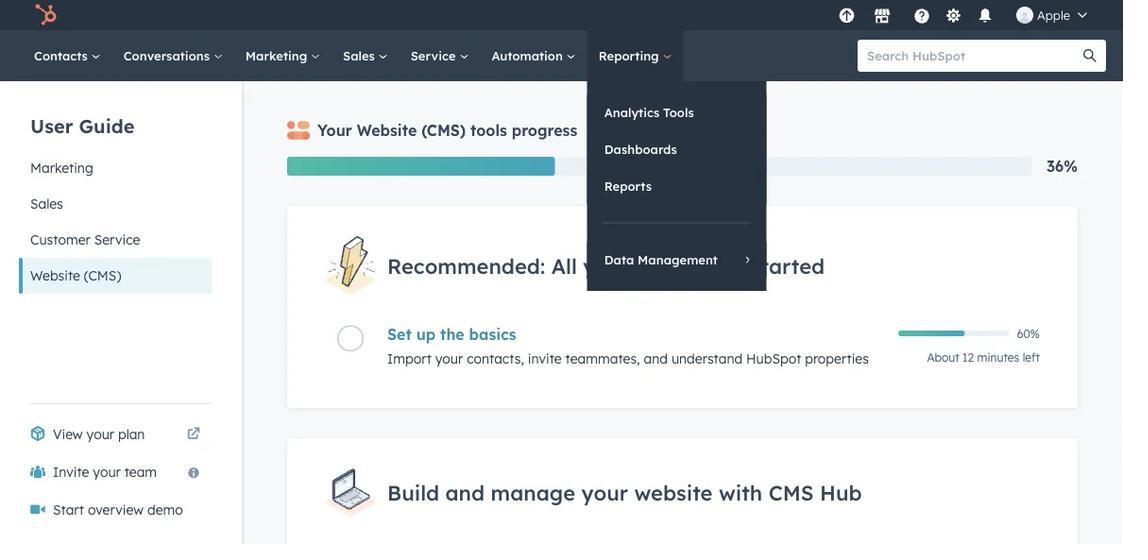 Task type: describe. For each thing, give the bounding box(es) containing it.
and inside set up the basics import your contacts, invite teammates, and understand hubspot properties
[[644, 351, 668, 367]]

left
[[1023, 351, 1040, 365]]

plan
[[118, 426, 145, 443]]

search image
[[1084, 49, 1097, 62]]

get
[[711, 253, 745, 279]]

marketing button
[[19, 150, 212, 186]]

analytics
[[604, 104, 660, 120]]

website inside 'button'
[[30, 267, 80, 284]]

progress
[[512, 121, 577, 140]]

dashboards
[[604, 141, 677, 157]]

you
[[583, 253, 621, 279]]

import
[[387, 351, 432, 367]]

help image
[[913, 9, 930, 26]]

cms
[[769, 480, 814, 506]]

hubspot link
[[23, 4, 71, 26]]

apple menu
[[833, 0, 1101, 30]]

team
[[124, 464, 157, 480]]

reports
[[604, 178, 652, 194]]

0 horizontal spatial and
[[445, 480, 485, 506]]

Search HubSpot search field
[[858, 40, 1089, 72]]

your website (cms) tools progress
[[317, 121, 577, 140]]

demo
[[147, 502, 183, 518]]

your left plan
[[87, 426, 114, 443]]

service link
[[399, 30, 480, 81]]

tools
[[470, 121, 507, 140]]

data management link
[[587, 242, 767, 278]]

hub
[[820, 480, 862, 506]]

teammates,
[[565, 351, 640, 367]]

view
[[53, 426, 83, 443]]

60%
[[1017, 327, 1040, 341]]

[object object] complete progress bar
[[898, 331, 965, 337]]

service inside button
[[94, 231, 140, 248]]

marketplaces button
[[862, 0, 902, 30]]

data
[[604, 252, 634, 267]]

your inside set up the basics import your contacts, invite teammates, and understand hubspot properties
[[435, 351, 463, 367]]

website (cms) button
[[19, 258, 212, 294]]

hubspot image
[[34, 4, 57, 26]]

guide
[[79, 114, 135, 137]]

data management
[[604, 252, 718, 267]]

contacts
[[34, 48, 91, 63]]

user guide views element
[[19, 81, 212, 294]]

0 vertical spatial website
[[357, 121, 417, 140]]

website
[[634, 480, 713, 506]]

your website (cms) tools progress progress bar
[[287, 157, 555, 176]]

about
[[927, 351, 959, 365]]

your
[[317, 121, 352, 140]]

dashboards link
[[587, 131, 767, 167]]

start
[[53, 502, 84, 518]]

upgrade link
[[835, 5, 859, 25]]

user guide
[[30, 114, 135, 137]]

notifications image
[[977, 9, 994, 26]]

help button
[[906, 0, 938, 30]]

your left the website
[[582, 480, 628, 506]]

user
[[30, 114, 73, 137]]

view your plan link
[[19, 416, 212, 453]]

automation link
[[480, 30, 587, 81]]

customer
[[30, 231, 90, 248]]

36%
[[1047, 157, 1078, 176]]

contacts link
[[23, 30, 112, 81]]

marketplaces image
[[874, 9, 891, 26]]

started
[[751, 253, 825, 279]]

about 12 minutes left
[[927, 351, 1040, 365]]

settings link
[[942, 5, 965, 25]]

recommended:
[[387, 253, 545, 279]]

(cms) inside website (cms) 'button'
[[84, 267, 121, 284]]

0 vertical spatial service
[[411, 48, 459, 63]]



Task type: locate. For each thing, give the bounding box(es) containing it.
1 vertical spatial service
[[94, 231, 140, 248]]

customer service button
[[19, 222, 212, 258]]

recommended: all you need to get started
[[387, 253, 825, 279]]

apple button
[[1005, 0, 1099, 30]]

analytics tools
[[604, 104, 694, 120]]

with
[[719, 480, 763, 506]]

apple
[[1037, 7, 1070, 23]]

properties
[[805, 351, 869, 367]]

set
[[387, 325, 412, 344]]

(cms) down customer service button
[[84, 267, 121, 284]]

service
[[411, 48, 459, 63], [94, 231, 140, 248]]

view your plan
[[53, 426, 145, 443]]

reports link
[[587, 168, 767, 204]]

0 vertical spatial (cms)
[[422, 121, 466, 140]]

invite
[[53, 464, 89, 480]]

bob builder image
[[1016, 7, 1033, 24]]

12
[[963, 351, 974, 365]]

0 vertical spatial sales
[[343, 48, 378, 63]]

1 vertical spatial (cms)
[[84, 267, 121, 284]]

start overview demo
[[53, 502, 183, 518]]

service right "sales" link
[[411, 48, 459, 63]]

link opens in a new window image
[[187, 423, 200, 446]]

marketing
[[245, 48, 311, 63], [30, 160, 93, 176]]

reporting link
[[587, 30, 683, 81]]

basics
[[469, 325, 516, 344]]

invite
[[528, 351, 562, 367]]

0 vertical spatial marketing
[[245, 48, 311, 63]]

invite your team
[[53, 464, 157, 480]]

to
[[684, 253, 705, 279]]

and
[[644, 351, 668, 367], [445, 480, 485, 506]]

set up the basics import your contacts, invite teammates, and understand hubspot properties
[[387, 325, 869, 367]]

reporting
[[599, 48, 663, 63]]

notifications button
[[969, 0, 1001, 30]]

website down customer
[[30, 267, 80, 284]]

your left team
[[93, 464, 121, 480]]

0 horizontal spatial (cms)
[[84, 267, 121, 284]]

build
[[387, 480, 439, 506]]

0 horizontal spatial service
[[94, 231, 140, 248]]

sales up customer
[[30, 196, 63, 212]]

marketing inside button
[[30, 160, 93, 176]]

marketing link
[[234, 30, 332, 81]]

hubspot
[[746, 351, 801, 367]]

sales inside sales button
[[30, 196, 63, 212]]

start overview demo link
[[19, 491, 212, 529]]

0 horizontal spatial sales
[[30, 196, 63, 212]]

sales button
[[19, 186, 212, 222]]

1 vertical spatial website
[[30, 267, 80, 284]]

1 horizontal spatial sales
[[343, 48, 378, 63]]

1 horizontal spatial and
[[644, 351, 668, 367]]

understand
[[672, 351, 743, 367]]

website (cms)
[[30, 267, 121, 284]]

tools
[[663, 104, 694, 120]]

link opens in a new window image
[[187, 428, 200, 441]]

search button
[[1074, 40, 1106, 72]]

0 horizontal spatial marketing
[[30, 160, 93, 176]]

analytics tools link
[[587, 94, 767, 130]]

all
[[551, 253, 577, 279]]

0 vertical spatial and
[[644, 351, 668, 367]]

1 horizontal spatial marketing
[[245, 48, 311, 63]]

1 horizontal spatial website
[[357, 121, 417, 140]]

build and manage your website with cms hub
[[387, 480, 862, 506]]

set up the basics button
[[387, 325, 887, 344]]

invite your team button
[[19, 453, 212, 491]]

your inside "button"
[[93, 464, 121, 480]]

settings image
[[945, 8, 962, 25]]

and right build
[[445, 480, 485, 506]]

contacts,
[[467, 351, 524, 367]]

0 horizontal spatial website
[[30, 267, 80, 284]]

conversations
[[123, 48, 213, 63]]

sales
[[343, 48, 378, 63], [30, 196, 63, 212]]

manage
[[491, 480, 575, 506]]

1 vertical spatial and
[[445, 480, 485, 506]]

overview
[[88, 502, 144, 518]]

(cms)
[[422, 121, 466, 140], [84, 267, 121, 284]]

the
[[440, 325, 465, 344]]

(cms) up your website (cms) tools progress progress bar at the left of the page
[[422, 121, 466, 140]]

conversations link
[[112, 30, 234, 81]]

website up your website (cms) tools progress progress bar at the left of the page
[[357, 121, 417, 140]]

up
[[416, 325, 436, 344]]

your
[[435, 351, 463, 367], [87, 426, 114, 443], [93, 464, 121, 480], [582, 480, 628, 506]]

upgrade image
[[838, 8, 855, 25]]

sales link
[[332, 30, 399, 81]]

management
[[638, 252, 718, 267]]

marketing down the 'user'
[[30, 160, 93, 176]]

and down set up the basics button
[[644, 351, 668, 367]]

customer service
[[30, 231, 140, 248]]

marketing left "sales" link
[[245, 48, 311, 63]]

service down sales button
[[94, 231, 140, 248]]

website
[[357, 121, 417, 140], [30, 267, 80, 284]]

need
[[627, 253, 678, 279]]

automation
[[492, 48, 567, 63]]

your down the the
[[435, 351, 463, 367]]

sales inside "sales" link
[[343, 48, 378, 63]]

minutes
[[977, 351, 1020, 365]]

1 horizontal spatial (cms)
[[422, 121, 466, 140]]

reporting menu
[[587, 81, 767, 291]]

1 vertical spatial marketing
[[30, 160, 93, 176]]

1 horizontal spatial service
[[411, 48, 459, 63]]

sales right marketing link
[[343, 48, 378, 63]]

1 vertical spatial sales
[[30, 196, 63, 212]]



Task type: vqa. For each thing, say whether or not it's contained in the screenshot.
Amount Spent button
no



